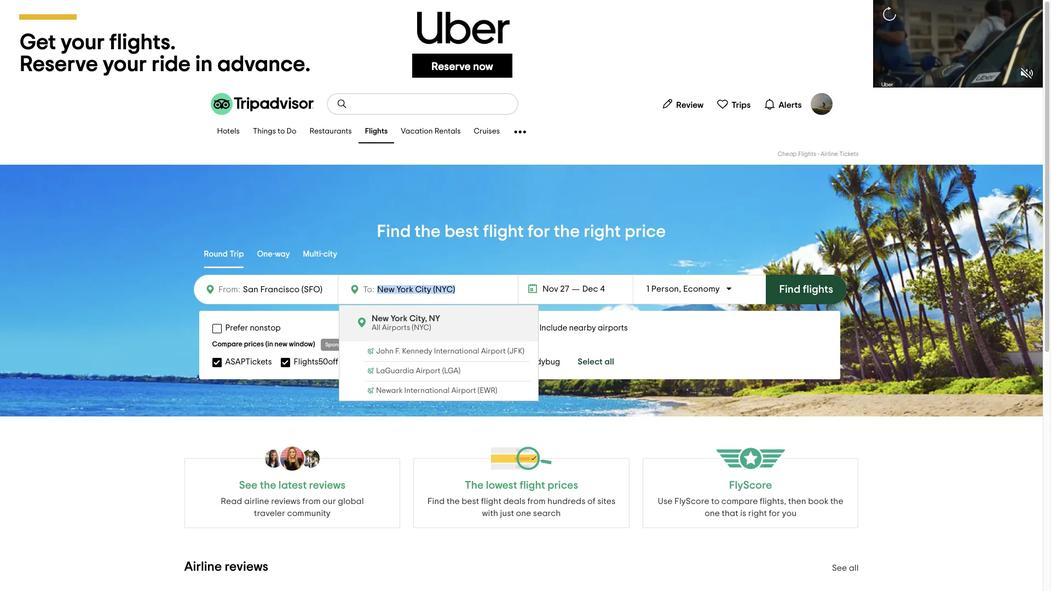 Task type: locate. For each thing, give the bounding box(es) containing it.
2 horizontal spatial reviews
[[309, 480, 345, 491]]

do
[[287, 128, 296, 135]]

compare prices (in new window)
[[212, 341, 315, 348]]

1 vertical spatial to
[[711, 497, 720, 506]]

restaurants link
[[303, 120, 358, 143]]

flight inside find the best flight deals from hundreds of sites with just one search
[[481, 497, 501, 506]]

0 horizontal spatial airline
[[184, 561, 222, 574]]

0 vertical spatial reviews
[[309, 480, 345, 491]]

compare
[[721, 497, 758, 506]]

find flights button
[[766, 275, 847, 304]]

find for find the best flight deals from hundreds of sites with just one search
[[427, 497, 445, 506]]

0 horizontal spatial from
[[302, 497, 321, 506]]

f.
[[395, 348, 400, 355]]

0 vertical spatial right
[[584, 223, 621, 240]]

None search field
[[328, 94, 517, 114]]

right left price
[[584, 223, 621, 240]]

city
[[323, 250, 337, 258]]

flyscore inside use flyscore to compare flights, then book the one that is right for you
[[674, 497, 709, 506]]

is
[[740, 509, 746, 518]]

1 vertical spatial all
[[849, 564, 859, 573]]

round trip
[[204, 250, 244, 258]]

1 vertical spatial see
[[832, 564, 847, 573]]

compare
[[212, 341, 242, 348]]

unpublishedflight
[[436, 358, 505, 366]]

airline
[[821, 151, 838, 157], [184, 561, 222, 574]]

1 horizontal spatial reviews
[[271, 497, 300, 506]]

best for for
[[444, 223, 479, 240]]

0 vertical spatial find
[[377, 223, 411, 240]]

from up one search
[[527, 497, 546, 506]]

see the latest reviews
[[239, 480, 345, 491]]

advertisement region
[[0, 0, 1043, 88]]

find for find the best flight for the right price
[[377, 223, 411, 240]]

1 vertical spatial reviews
[[271, 497, 300, 506]]

airport left (jfk)
[[481, 348, 506, 355]]

flights50off
[[294, 358, 338, 366]]

2 vertical spatial find
[[427, 497, 445, 506]]

From where? text field
[[240, 282, 331, 297]]

right right is on the bottom of page
[[748, 509, 767, 518]]

flight prices
[[520, 480, 578, 491]]

0 horizontal spatial see
[[239, 480, 258, 491]]

1 horizontal spatial airline
[[821, 151, 838, 157]]

for
[[528, 223, 550, 240]]

find inside button
[[779, 284, 800, 295]]

2 horizontal spatial airport
[[481, 348, 506, 355]]

0 horizontal spatial to
[[278, 128, 285, 135]]

the
[[415, 223, 441, 240], [554, 223, 580, 240], [260, 480, 276, 491], [447, 497, 460, 506], [830, 497, 843, 506]]

see
[[239, 480, 258, 491], [832, 564, 847, 573]]

0 horizontal spatial all
[[604, 357, 614, 366]]

0 horizontal spatial flights
[[365, 128, 388, 135]]

cruises
[[474, 128, 500, 135]]

0 vertical spatial see
[[239, 480, 258, 491]]

flight up with
[[481, 497, 501, 506]]

flyscore up "one"
[[674, 497, 709, 506]]

1 vertical spatial airport
[[416, 367, 440, 375]]

1 horizontal spatial right
[[748, 509, 767, 518]]

tripadvisor image
[[210, 93, 313, 115]]

1 horizontal spatial see
[[832, 564, 847, 573]]

0 vertical spatial flight
[[483, 223, 524, 240]]

airport up the newark international airport (ewr)
[[416, 367, 440, 375]]

airports
[[598, 324, 628, 332]]

to left "do"
[[278, 128, 285, 135]]

see all link
[[832, 564, 859, 573]]

1 horizontal spatial find
[[427, 497, 445, 506]]

international
[[434, 348, 479, 355], [404, 387, 450, 395]]

flight left for
[[483, 223, 524, 240]]

city,
[[409, 314, 427, 323]]

nearby
[[569, 324, 596, 332]]

cheap
[[778, 151, 797, 157]]

1 vertical spatial flight
[[481, 497, 501, 506]]

(jfk)
[[507, 348, 524, 355]]

1 horizontal spatial flights
[[798, 151, 816, 157]]

from:
[[218, 285, 240, 294]]

book
[[808, 497, 828, 506]]

include
[[539, 324, 567, 332]]

airline
[[244, 497, 269, 506]]

0 horizontal spatial find
[[377, 223, 411, 240]]

0 vertical spatial all
[[604, 357, 614, 366]]

flights left the vacation at the top of page
[[365, 128, 388, 135]]

1 horizontal spatial airport
[[451, 387, 476, 395]]

from
[[302, 497, 321, 506], [527, 497, 546, 506]]

airport
[[481, 348, 506, 355], [416, 367, 440, 375], [451, 387, 476, 395]]

2 horizontal spatial find
[[779, 284, 800, 295]]

2 from from the left
[[527, 497, 546, 506]]

find inside find the best flight deals from hundreds of sites with just one search
[[427, 497, 445, 506]]

1 vertical spatial flyscore
[[674, 497, 709, 506]]

flyscore up compare
[[729, 480, 772, 491]]

,
[[679, 285, 681, 293]]

international down laguardia airport (lga)
[[404, 387, 450, 395]]

27
[[560, 285, 569, 293]]

our
[[322, 497, 336, 506]]

from left the our at the bottom left of the page
[[302, 497, 321, 506]]

flights left -
[[798, 151, 816, 157]]

1 horizontal spatial from
[[527, 497, 546, 506]]

0 vertical spatial flights
[[365, 128, 388, 135]]

0 horizontal spatial reviews
[[225, 561, 268, 574]]

best inside find the best flight deals from hundreds of sites with just one search
[[462, 497, 479, 506]]

1 horizontal spatial flyscore
[[729, 480, 772, 491]]

the for find the best flight for the right price
[[415, 223, 441, 240]]

0 vertical spatial to
[[278, 128, 285, 135]]

york
[[391, 314, 407, 323]]

international up unpublishedflight
[[434, 348, 479, 355]]

-
[[818, 151, 819, 157]]

1 vertical spatial find
[[779, 284, 800, 295]]

1 vertical spatial international
[[404, 387, 450, 395]]

one-
[[257, 250, 275, 258]]

multi-
[[303, 250, 323, 258]]

2 vertical spatial reviews
[[225, 561, 268, 574]]

profile picture image
[[810, 93, 832, 115]]

multi-city link
[[303, 242, 337, 268]]

0 horizontal spatial flyscore
[[674, 497, 709, 506]]

reviews
[[309, 480, 345, 491], [271, 497, 300, 506], [225, 561, 268, 574]]

2 vertical spatial airport
[[451, 387, 476, 395]]

0 vertical spatial best
[[444, 223, 479, 240]]

prices
[[244, 341, 264, 348]]

1 horizontal spatial all
[[849, 564, 859, 573]]

sponsored
[[325, 342, 352, 348]]

select
[[578, 357, 603, 366]]

the for find the best flight deals from hundreds of sites with just one search
[[447, 497, 460, 506]]

airport down (lga)
[[451, 387, 476, 395]]

1 person , economy
[[646, 285, 720, 293]]

flyscore
[[729, 480, 772, 491], [674, 497, 709, 506]]

all for see all
[[849, 564, 859, 573]]

deals
[[503, 497, 525, 506]]

trips link
[[712, 93, 755, 115]]

1 vertical spatial flights
[[798, 151, 816, 157]]

alaska
[[360, 358, 385, 366]]

see all
[[832, 564, 859, 573]]

best for deals
[[462, 497, 479, 506]]

1 horizontal spatial to
[[711, 497, 720, 506]]

0 horizontal spatial airport
[[416, 367, 440, 375]]

sites
[[597, 497, 615, 506]]

vacation rentals
[[401, 128, 461, 135]]

the inside find the best flight deals from hundreds of sites with just one search
[[447, 497, 460, 506]]

best
[[444, 223, 479, 240], [462, 497, 479, 506]]

1 vertical spatial best
[[462, 497, 479, 506]]

use flyscore to compare flights, then book the one that is right for you
[[658, 497, 843, 518]]

flights link
[[358, 120, 394, 143]]

1 vertical spatial airline
[[184, 561, 222, 574]]

1 from from the left
[[302, 497, 321, 506]]

to
[[278, 128, 285, 135], [711, 497, 720, 506]]

1 vertical spatial right
[[748, 509, 767, 518]]

review
[[676, 100, 704, 109]]

to up "one"
[[711, 497, 720, 506]]



Task type: vqa. For each thing, say whether or not it's contained in the screenshot.
'Search' button
no



Task type: describe. For each thing, give the bounding box(es) containing it.
restaurants
[[310, 128, 352, 135]]

hundreds
[[547, 497, 585, 506]]

then
[[788, 497, 806, 506]]

the lowest flight prices
[[465, 480, 578, 491]]

one search
[[516, 509, 561, 518]]

window)
[[289, 341, 315, 348]]

with
[[482, 509, 498, 518]]

way
[[275, 250, 290, 258]]

alerts link
[[759, 93, 806, 115]]

the
[[465, 480, 484, 491]]

flight for for
[[483, 223, 524, 240]]

airline reviews link
[[184, 561, 268, 574]]

(ewr)
[[478, 387, 497, 395]]

airports
[[382, 324, 410, 332]]

0 vertical spatial airport
[[481, 348, 506, 355]]

dec
[[582, 285, 598, 293]]

0 vertical spatial international
[[434, 348, 479, 355]]

4
[[600, 285, 605, 293]]

reviews inside read airline reviews from our global traveler community
[[271, 497, 300, 506]]

to:
[[363, 285, 374, 294]]

prefer
[[225, 324, 248, 332]]

newark international airport (ewr)
[[376, 387, 497, 395]]

0 vertical spatial flyscore
[[729, 480, 772, 491]]

one-way
[[257, 250, 290, 258]]

select all
[[578, 357, 614, 366]]

the for see the latest reviews
[[260, 480, 276, 491]]

cheap flights - airline tickets
[[778, 151, 859, 157]]

include nearby airports
[[539, 324, 628, 332]]

for you
[[769, 509, 797, 518]]

things
[[253, 128, 276, 135]]

(lga)
[[442, 367, 460, 375]]

0 horizontal spatial right
[[584, 223, 621, 240]]

ny
[[429, 314, 440, 323]]

john f. kennedy international airport (jfk)
[[376, 348, 524, 355]]

find the best flight deals from hundreds of sites with just one search
[[427, 497, 615, 518]]

new
[[275, 341, 287, 348]]

rentals
[[435, 128, 461, 135]]

dec 4
[[582, 285, 605, 293]]

from inside find the best flight deals from hundreds of sites with just one search
[[527, 497, 546, 506]]

things to do
[[253, 128, 296, 135]]

tickets
[[839, 151, 859, 157]]

one-way link
[[257, 242, 290, 268]]

airline reviews
[[184, 561, 268, 574]]

hotels link
[[210, 120, 246, 143]]

search image
[[336, 99, 347, 109]]

alerts
[[779, 100, 802, 109]]

(nyc)
[[412, 324, 431, 332]]

john
[[376, 348, 394, 355]]

see for see the latest reviews
[[239, 480, 258, 491]]

things to do link
[[246, 120, 303, 143]]

alaska airlines
[[360, 358, 415, 366]]

all
[[372, 324, 380, 332]]

To where? text field
[[374, 282, 475, 297]]

vacation
[[401, 128, 433, 135]]

trips
[[731, 100, 751, 109]]

flight for deals
[[481, 497, 501, 506]]

round
[[204, 250, 228, 258]]

right inside use flyscore to compare flights, then book the one that is right for you
[[748, 509, 767, 518]]

from inside read airline reviews from our global traveler community
[[302, 497, 321, 506]]

ladybug
[[526, 358, 560, 366]]

price
[[625, 223, 666, 240]]

newark
[[376, 387, 403, 395]]

find for find flights
[[779, 284, 800, 295]]

all for select all
[[604, 357, 614, 366]]

global
[[338, 497, 364, 506]]

asaptickets
[[225, 358, 272, 366]]

the inside use flyscore to compare flights, then book the one that is right for you
[[830, 497, 843, 506]]

(in
[[265, 341, 273, 348]]

nov 27
[[542, 285, 569, 293]]

0 vertical spatial airline
[[821, 151, 838, 157]]

nov
[[542, 285, 558, 293]]

lowest
[[486, 480, 517, 491]]

trip
[[229, 250, 244, 258]]

new york city, ny all airports (nyc)
[[372, 314, 440, 332]]

round trip link
[[204, 242, 244, 268]]

to inside use flyscore to compare flights, then book the one that is right for you
[[711, 497, 720, 506]]

read
[[221, 497, 242, 506]]

find the best flight for the right price
[[377, 223, 666, 240]]

of
[[587, 497, 595, 506]]

laguardia airport (lga)
[[376, 367, 460, 375]]

traveler community
[[254, 509, 330, 518]]

just
[[500, 509, 514, 518]]

prefer nonstop
[[225, 324, 281, 332]]

kennedy
[[402, 348, 432, 355]]

person
[[651, 285, 679, 293]]

flights,
[[760, 497, 786, 506]]

see for see all
[[832, 564, 847, 573]]

find flights
[[779, 284, 833, 295]]

laguardia
[[376, 367, 414, 375]]

use
[[658, 497, 673, 506]]



